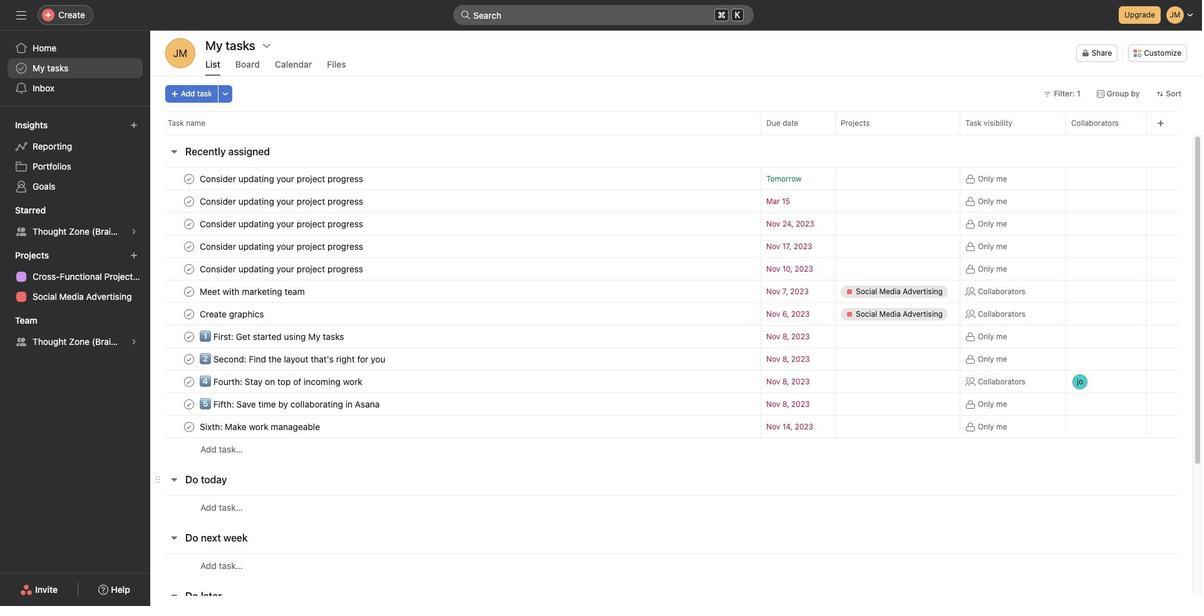 Task type: describe. For each thing, give the bounding box(es) containing it.
mark complete checkbox for task name text box in the meet with marketing team cell
[[182, 284, 197, 299]]

consider updating your project progress cell for first the linked projects for consider updating your project progress cell
[[150, 167, 761, 190]]

create graphics cell
[[150, 302, 761, 326]]

mark complete checkbox for task name text box inside 5️⃣ fifth: save time by collaborating in asana cell
[[182, 397, 197, 412]]

meet with marketing team cell
[[150, 280, 761, 303]]

task name text field for 1️⃣ first: get started using my tasks cell
[[197, 330, 348, 343]]

mark complete image for 2️⃣ second: find the layout that's right for you cell
[[182, 352, 197, 367]]

5️⃣ fifth: save time by collaborating in asana cell
[[150, 393, 761, 416]]

mark complete checkbox for task name text field for the "consider updating your project progress" 'cell' related to second the linked projects for consider updating your project progress cell from the bottom of the header recently assigned tree grid
[[182, 239, 197, 254]]

more actions image
[[221, 90, 229, 98]]

mark complete image for 4️⃣ fourth: stay on top of incoming work cell
[[182, 374, 197, 389]]

mark complete image for first the linked projects for consider updating your project progress cell's the "consider updating your project progress" 'cell'
[[182, 171, 197, 186]]

Search tasks, projects, and more text field
[[453, 5, 754, 25]]

5 linked projects for consider updating your project progress cell from the top
[[835, 257, 961, 281]]

4 linked projects for consider updating your project progress cell from the top
[[835, 235, 961, 258]]

1 linked projects for consider updating your project progress cell from the top
[[835, 167, 961, 190]]

linked projects for 5️⃣ fifth: save time by collaborating in asana cell
[[835, 393, 961, 416]]

mark complete image for task name text box inside 5️⃣ fifth: save time by collaborating in asana cell
[[182, 397, 197, 412]]

linked projects for 4️⃣ fourth: stay on top of incoming work cell
[[835, 370, 961, 393]]

4️⃣ fourth: stay on top of incoming work cell
[[150, 370, 761, 393]]

global element
[[0, 31, 150, 106]]

mark complete checkbox for task name text box inside 'sixth: make work manageable' cell
[[182, 419, 197, 434]]

see details, thought zone (brainstorm space) image
[[130, 228, 138, 235]]

teams element
[[0, 309, 150, 354]]

consider updating your project progress cell for 5th the linked projects for consider updating your project progress cell
[[150, 257, 761, 281]]

mark complete checkbox for task name text box within 2️⃣ second: find the layout that's right for you cell
[[182, 352, 197, 367]]

prominent image
[[461, 10, 471, 20]]

insights element
[[0, 114, 150, 199]]

mark complete checkbox for task name text box in 4️⃣ fourth: stay on top of incoming work cell
[[182, 374, 197, 389]]

see details, thought zone (brainstorm space) image
[[130, 338, 138, 346]]

mark complete checkbox for 5th the linked projects for consider updating your project progress cell's the "consider updating your project progress" 'cell' task name text box
[[182, 261, 197, 276]]

2️⃣ second: find the layout that's right for you cell
[[150, 348, 761, 371]]

consider updating your project progress cell for second the linked projects for consider updating your project progress cell from the bottom of the header recently assigned tree grid
[[150, 235, 761, 258]]

1 collapse task list for this group image from the top
[[169, 147, 179, 157]]

new insights image
[[130, 121, 138, 129]]

task name text field for 4️⃣ fourth: stay on top of incoming work cell
[[197, 375, 366, 388]]

linked projects for sixth: make work manageable cell
[[835, 415, 961, 438]]

linked projects for 1️⃣ first: get started using my tasks cell
[[835, 325, 961, 348]]

task name text field for the "consider updating your project progress" 'cell' related to second the linked projects for consider updating your project progress cell from the bottom of the header recently assigned tree grid
[[197, 240, 367, 253]]

mark complete checkbox for first the linked projects for consider updating your project progress cell's the "consider updating your project progress" 'cell''s task name text box
[[182, 171, 197, 186]]



Task type: locate. For each thing, give the bounding box(es) containing it.
task name text field inside 2️⃣ second: find the layout that's right for you cell
[[197, 353, 389, 365]]

2 mark complete image from the top
[[182, 307, 197, 322]]

1 vertical spatial task name text field
[[197, 240, 367, 253]]

5 mark complete checkbox from the top
[[182, 329, 197, 344]]

consider updating your project progress cell
[[150, 167, 761, 190], [150, 190, 761, 213], [150, 212, 761, 235], [150, 235, 761, 258], [150, 257, 761, 281]]

task name text field for 5️⃣ fifth: save time by collaborating in asana cell
[[197, 398, 384, 411]]

3 mark complete image from the top
[[182, 329, 197, 344]]

3 task name text field from the top
[[197, 330, 348, 343]]

task name text field for the "consider updating your project progress" 'cell' for 2nd the linked projects for consider updating your project progress cell
[[197, 195, 367, 208]]

sixth: make work manageable cell
[[150, 415, 761, 438]]

header recently assigned tree grid
[[150, 167, 1193, 461]]

5 consider updating your project progress cell from the top
[[150, 257, 761, 281]]

Mark complete checkbox
[[182, 171, 197, 186], [182, 194, 197, 209], [182, 216, 197, 231], [182, 284, 197, 299], [182, 329, 197, 344], [182, 352, 197, 367], [182, 397, 197, 412]]

task name text field for 2️⃣ second: find the layout that's right for you cell
[[197, 353, 389, 365]]

mark complete checkbox inside 5️⃣ fifth: save time by collaborating in asana cell
[[182, 397, 197, 412]]

mark complete image inside 4️⃣ fourth: stay on top of incoming work cell
[[182, 374, 197, 389]]

2 consider updating your project progress cell from the top
[[150, 190, 761, 213]]

3 mark complete image from the top
[[182, 239, 197, 254]]

1 task name text field from the top
[[197, 195, 367, 208]]

mark complete checkbox inside 'create graphics' cell
[[182, 307, 197, 322]]

4 mark complete image from the top
[[182, 352, 197, 367]]

0 vertical spatial collapse task list for this group image
[[169, 147, 179, 157]]

0 vertical spatial collapse task list for this group image
[[169, 475, 179, 485]]

mark complete image inside meet with marketing team cell
[[182, 284, 197, 299]]

3 mark complete checkbox from the top
[[182, 216, 197, 231]]

Task name text field
[[197, 173, 367, 185], [197, 218, 367, 230], [197, 263, 367, 275], [197, 285, 309, 298], [197, 308, 268, 320], [197, 353, 389, 365], [197, 375, 366, 388], [197, 398, 384, 411], [197, 421, 324, 433]]

mark complete checkbox inside meet with marketing team cell
[[182, 284, 197, 299]]

projects element
[[0, 244, 150, 309]]

1 mark complete checkbox from the top
[[182, 171, 197, 186]]

4 mark complete checkbox from the top
[[182, 374, 197, 389]]

mark complete image for 'sixth: make work manageable' cell
[[182, 419, 197, 434]]

task name text field inside 4️⃣ fourth: stay on top of incoming work cell
[[197, 375, 366, 388]]

3 linked projects for consider updating your project progress cell from the top
[[835, 212, 961, 235]]

mark complete image inside the "consider updating your project progress" 'cell'
[[182, 171, 197, 186]]

hide sidebar image
[[16, 10, 26, 20]]

task name text field for 'sixth: make work manageable' cell
[[197, 421, 324, 433]]

task name text field inside 5️⃣ fifth: save time by collaborating in asana cell
[[197, 398, 384, 411]]

mark complete checkbox inside 'sixth: make work manageable' cell
[[182, 419, 197, 434]]

5 mark complete image from the top
[[182, 374, 197, 389]]

task name text field inside 'create graphics' cell
[[197, 308, 268, 320]]

4 mark complete checkbox from the top
[[182, 284, 197, 299]]

4 mark complete image from the top
[[182, 261, 197, 276]]

mark complete image
[[182, 171, 197, 186], [182, 307, 197, 322], [182, 329, 197, 344], [182, 352, 197, 367], [182, 374, 197, 389], [182, 419, 197, 434]]

linked projects for consider updating your project progress cell
[[835, 167, 961, 190], [835, 190, 961, 213], [835, 212, 961, 235], [835, 235, 961, 258], [835, 257, 961, 281]]

2 collapse task list for this group image from the top
[[169, 533, 179, 543]]

1 mark complete checkbox from the top
[[182, 239, 197, 254]]

show options image
[[262, 41, 272, 51]]

3 mark complete checkbox from the top
[[182, 307, 197, 322]]

1 vertical spatial collapse task list for this group image
[[169, 591, 179, 601]]

mark complete image inside 5️⃣ fifth: save time by collaborating in asana cell
[[182, 397, 197, 412]]

row
[[150, 111, 1202, 135], [165, 134, 1178, 135], [150, 167, 1193, 190], [150, 190, 1193, 213], [150, 212, 1193, 235], [150, 235, 1193, 258], [150, 257, 1193, 281], [150, 280, 1193, 303], [150, 302, 1193, 326], [150, 325, 1193, 348], [150, 348, 1193, 371], [150, 369, 1193, 394], [150, 393, 1193, 416], [150, 415, 1193, 438], [150, 438, 1193, 461], [150, 495, 1193, 519], [150, 554, 1193, 577]]

1 mark complete image from the top
[[182, 194, 197, 209]]

starred element
[[0, 199, 150, 244]]

7 mark complete checkbox from the top
[[182, 397, 197, 412]]

mark complete image for task name text box in the meet with marketing team cell
[[182, 284, 197, 299]]

5 mark complete checkbox from the top
[[182, 419, 197, 434]]

0 vertical spatial task name text field
[[197, 195, 367, 208]]

mark complete image inside 'create graphics' cell
[[182, 307, 197, 322]]

9 task name text field from the top
[[197, 421, 324, 433]]

6 task name text field from the top
[[197, 353, 389, 365]]

task name text field for 'create graphics' cell
[[197, 308, 268, 320]]

Task name text field
[[197, 195, 367, 208], [197, 240, 367, 253], [197, 330, 348, 343]]

8 task name text field from the top
[[197, 398, 384, 411]]

2 mark complete image from the top
[[182, 216, 197, 231]]

task name text field for 5th the linked projects for consider updating your project progress cell's the "consider updating your project progress" 'cell'
[[197, 263, 367, 275]]

3 task name text field from the top
[[197, 263, 367, 275]]

mark complete checkbox inside 2️⃣ second: find the layout that's right for you cell
[[182, 352, 197, 367]]

4 task name text field from the top
[[197, 285, 309, 298]]

mark complete checkbox for the "consider updating your project progress" 'cell' related to 3rd the linked projects for consider updating your project progress cell task name text box
[[182, 216, 197, 231]]

6 mark complete image from the top
[[182, 419, 197, 434]]

collapse task list for this group image
[[169, 147, 179, 157], [169, 591, 179, 601]]

2 task name text field from the top
[[197, 218, 367, 230]]

consider updating your project progress cell for 2nd the linked projects for consider updating your project progress cell
[[150, 190, 761, 213]]

mark complete image
[[182, 194, 197, 209], [182, 216, 197, 231], [182, 239, 197, 254], [182, 261, 197, 276], [182, 284, 197, 299], [182, 397, 197, 412]]

mark complete checkbox inside 4️⃣ fourth: stay on top of incoming work cell
[[182, 374, 197, 389]]

mark complete image inside 1️⃣ first: get started using my tasks cell
[[182, 329, 197, 344]]

1️⃣ first: get started using my tasks cell
[[150, 325, 761, 348]]

mark complete checkbox for task name text field associated with the "consider updating your project progress" 'cell' for 2nd the linked projects for consider updating your project progress cell
[[182, 194, 197, 209]]

2 collapse task list for this group image from the top
[[169, 591, 179, 601]]

7 task name text field from the top
[[197, 375, 366, 388]]

new project or portfolio image
[[130, 252, 138, 259]]

5 mark complete image from the top
[[182, 284, 197, 299]]

mark complete image for task name text field for the "consider updating your project progress" 'cell' related to second the linked projects for consider updating your project progress cell from the bottom of the header recently assigned tree grid
[[182, 239, 197, 254]]

5 task name text field from the top
[[197, 308, 268, 320]]

task name text field inside 'sixth: make work manageable' cell
[[197, 421, 324, 433]]

mark complete checkbox for task name text field within the 1️⃣ first: get started using my tasks cell
[[182, 329, 197, 344]]

2 mark complete checkbox from the top
[[182, 261, 197, 276]]

mark complete image for task name text field associated with the "consider updating your project progress" 'cell' for 2nd the linked projects for consider updating your project progress cell
[[182, 194, 197, 209]]

view profile settings image
[[165, 38, 195, 68]]

1 vertical spatial collapse task list for this group image
[[169, 533, 179, 543]]

1 collapse task list for this group image from the top
[[169, 475, 179, 485]]

2 linked projects for consider updating your project progress cell from the top
[[835, 190, 961, 213]]

mark complete image for the "consider updating your project progress" 'cell' related to 3rd the linked projects for consider updating your project progress cell task name text box
[[182, 216, 197, 231]]

1 mark complete image from the top
[[182, 171, 197, 186]]

2 task name text field from the top
[[197, 240, 367, 253]]

mark complete image for 1️⃣ first: get started using my tasks cell
[[182, 329, 197, 344]]

mark complete checkbox inside 1️⃣ first: get started using my tasks cell
[[182, 329, 197, 344]]

2 vertical spatial task name text field
[[197, 330, 348, 343]]

task name text field inside meet with marketing team cell
[[197, 285, 309, 298]]

mark complete image for 5th the linked projects for consider updating your project progress cell's the "consider updating your project progress" 'cell' task name text box
[[182, 261, 197, 276]]

4 consider updating your project progress cell from the top
[[150, 235, 761, 258]]

task name text field inside 1️⃣ first: get started using my tasks cell
[[197, 330, 348, 343]]

1 task name text field from the top
[[197, 173, 367, 185]]

task name text field for the "consider updating your project progress" 'cell' related to 3rd the linked projects for consider updating your project progress cell
[[197, 218, 367, 230]]

2 mark complete checkbox from the top
[[182, 194, 197, 209]]

linked projects for 2️⃣ second: find the layout that's right for you cell
[[835, 348, 961, 371]]

task name text field for first the linked projects for consider updating your project progress cell's the "consider updating your project progress" 'cell'
[[197, 173, 367, 185]]

collapse task list for this group image
[[169, 475, 179, 485], [169, 533, 179, 543]]

task name text field for meet with marketing team cell
[[197, 285, 309, 298]]

6 mark complete checkbox from the top
[[182, 352, 197, 367]]

consider updating your project progress cell for 3rd the linked projects for consider updating your project progress cell
[[150, 212, 761, 235]]

Mark complete checkbox
[[182, 239, 197, 254], [182, 261, 197, 276], [182, 307, 197, 322], [182, 374, 197, 389], [182, 419, 197, 434]]

mark complete image inside 'sixth: make work manageable' cell
[[182, 419, 197, 434]]

None field
[[453, 5, 754, 25]]

6 mark complete image from the top
[[182, 397, 197, 412]]

add field image
[[1157, 120, 1165, 127]]

3 consider updating your project progress cell from the top
[[150, 212, 761, 235]]

mark complete image inside 2️⃣ second: find the layout that's right for you cell
[[182, 352, 197, 367]]

1 consider updating your project progress cell from the top
[[150, 167, 761, 190]]

mark complete image for 'create graphics' cell
[[182, 307, 197, 322]]

mark complete checkbox for task name text box in the 'create graphics' cell
[[182, 307, 197, 322]]



Task type: vqa. For each thing, say whether or not it's contained in the screenshot.
Mark complete checkbox
yes



